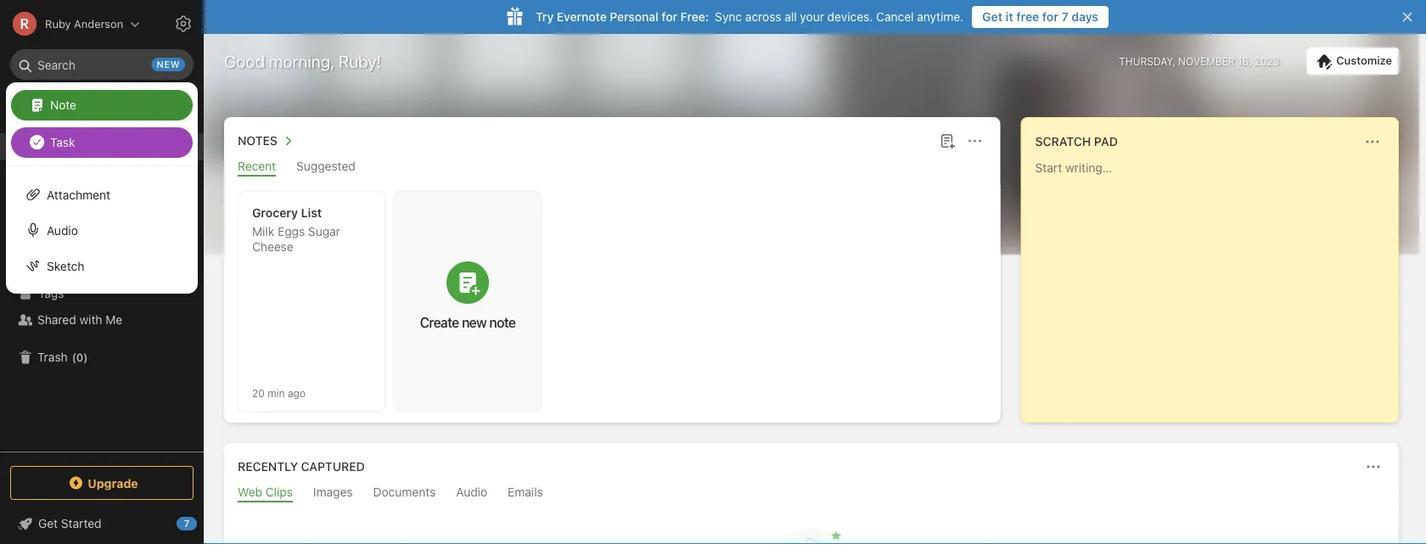 Task type: describe. For each thing, give the bounding box(es) containing it.
20
[[252, 387, 265, 399]]

upgrade
[[88, 476, 138, 490]]

ruby
[[45, 17, 71, 30]]

get started
[[38, 517, 102, 531]]

task
[[50, 135, 75, 149]]

shared
[[37, 313, 76, 327]]

tasks button
[[0, 215, 203, 242]]

notes for notes ( 1 )
[[37, 194, 70, 208]]

get it free for 7 days
[[983, 10, 1099, 24]]

anytime.
[[917, 10, 964, 24]]

new button
[[10, 89, 194, 120]]

list
[[301, 206, 322, 220]]

trash
[[37, 350, 68, 364]]

documents
[[373, 485, 436, 499]]

thursday,
[[1119, 55, 1176, 67]]

sketch button
[[6, 248, 198, 284]]

0
[[76, 351, 83, 364]]

) for notes
[[84, 195, 88, 207]]

( for notes
[[74, 195, 78, 207]]

recent tab
[[238, 159, 276, 177]]

audio inside button
[[47, 223, 78, 237]]

try
[[536, 10, 554, 24]]

pad
[[1094, 135, 1118, 149]]

captured
[[301, 460, 365, 474]]

cheese
[[252, 240, 294, 254]]

me
[[106, 313, 122, 327]]

notes for notes
[[238, 134, 278, 148]]

started
[[61, 517, 102, 531]]

suggested tab
[[296, 159, 356, 177]]

good morning, ruby!
[[224, 51, 381, 71]]

more actions image
[[965, 131, 986, 151]]

Start writing… text field
[[1036, 160, 1398, 408]]

more actions field for recently captured
[[1362, 455, 1386, 479]]

scratch pad button
[[1032, 132, 1118, 152]]

documents tab
[[373, 485, 436, 503]]

get it free for 7 days button
[[972, 6, 1109, 28]]

ruby!
[[339, 51, 381, 71]]

customize
[[1337, 54, 1393, 67]]

web
[[238, 485, 262, 499]]

recently
[[238, 460, 298, 474]]

Account field
[[0, 7, 140, 41]]

note
[[50, 97, 76, 111]]

all
[[785, 10, 797, 24]]

clips
[[266, 485, 293, 499]]

cancel
[[876, 10, 914, 24]]

shared with me
[[37, 313, 122, 327]]

thursday, november 16, 2023
[[1119, 55, 1280, 67]]

devices.
[[828, 10, 873, 24]]

20 min ago
[[252, 387, 306, 399]]

morning,
[[269, 51, 335, 71]]

Help and Learning task checklist field
[[0, 510, 204, 537]]

scratch
[[1036, 135, 1091, 149]]

1 horizontal spatial audio
[[456, 485, 487, 499]]

tasks
[[37, 221, 68, 235]]

tab list for recently captured
[[228, 485, 1396, 503]]

create new note
[[420, 314, 516, 330]]

milk
[[252, 225, 274, 239]]

recent tab panel
[[224, 177, 1001, 423]]

recently captured
[[238, 460, 365, 474]]

grocery
[[252, 206, 298, 220]]

click to collapse image
[[197, 513, 210, 533]]

sync
[[715, 10, 742, 24]]

november
[[1179, 55, 1235, 67]]

personal
[[610, 10, 659, 24]]

web clips tab panel
[[224, 503, 1399, 544]]

recent
[[238, 159, 276, 173]]

web clips
[[238, 485, 293, 499]]

ago
[[288, 387, 306, 399]]

( for trash
[[72, 351, 76, 364]]

customize button
[[1307, 48, 1399, 75]]

tags
[[38, 286, 64, 300]]

images
[[313, 485, 353, 499]]

attachment
[[47, 187, 110, 201]]

anderson
[[74, 17, 123, 30]]

note creation menu element
[[11, 87, 193, 161]]

ruby anderson
[[45, 17, 123, 30]]

trash ( 0 )
[[37, 350, 88, 364]]

notes ( 1 )
[[37, 194, 88, 208]]

suggested
[[296, 159, 356, 173]]

get for get it free for 7 days
[[983, 10, 1003, 24]]

note button
[[11, 90, 193, 121]]



Task type: locate. For each thing, give the bounding box(es) containing it.
notes inside tree
[[37, 194, 70, 208]]

upgrade button
[[10, 466, 194, 500]]

1 vertical spatial audio
[[456, 485, 487, 499]]

notes
[[238, 134, 278, 148], [37, 194, 70, 208]]

tree containing home
[[0, 133, 204, 451]]

0 horizontal spatial 7
[[184, 518, 190, 529]]

get left started
[[38, 517, 58, 531]]

1 tab list from the top
[[228, 159, 997, 177]]

7
[[1062, 10, 1069, 24], [184, 518, 190, 529]]

2 for from the left
[[1043, 10, 1059, 24]]

new search field
[[22, 49, 185, 80]]

tags button
[[0, 279, 203, 307]]

notebooks link
[[0, 252, 203, 279]]

) up the tasks button
[[84, 195, 88, 207]]

sugar
[[308, 225, 340, 239]]

1 vertical spatial 7
[[184, 518, 190, 529]]

notebooks
[[38, 259, 98, 273]]

days
[[1072, 10, 1099, 24]]

eggs
[[278, 225, 305, 239]]

) inside trash ( 0 )
[[83, 351, 88, 364]]

notes button
[[234, 131, 298, 151]]

home
[[37, 140, 70, 154]]

0 vertical spatial (
[[74, 195, 78, 207]]

1 vertical spatial new
[[462, 314, 487, 330]]

home link
[[0, 133, 204, 160]]

)
[[84, 195, 88, 207], [83, 351, 88, 364]]

1 ) from the top
[[84, 195, 88, 207]]

) for trash
[[83, 351, 88, 364]]

1 horizontal spatial notes
[[238, 134, 278, 148]]

shared with me link
[[0, 307, 203, 334]]

1 vertical spatial )
[[83, 351, 88, 364]]

audio
[[47, 223, 78, 237], [456, 485, 487, 499]]

tab list
[[228, 159, 997, 177], [228, 485, 1396, 503]]

audio tab
[[456, 485, 487, 503]]

with
[[79, 313, 102, 327]]

1 vertical spatial notes
[[37, 194, 70, 208]]

more actions image
[[1363, 132, 1383, 152], [1364, 457, 1384, 477]]

1 vertical spatial get
[[38, 517, 58, 531]]

notes up recent on the left top of page
[[238, 134, 278, 148]]

0 vertical spatial new
[[157, 59, 180, 70]]

images tab
[[313, 485, 353, 503]]

free
[[1017, 10, 1040, 24]]

2023
[[1255, 55, 1280, 67]]

min
[[268, 387, 285, 399]]

recently captured button
[[234, 457, 365, 477]]

0 vertical spatial more actions image
[[1363, 132, 1383, 152]]

emails tab
[[508, 485, 543, 503]]

audio button
[[6, 212, 198, 248]]

evernote
[[557, 10, 607, 24]]

for inside button
[[1043, 10, 1059, 24]]

for for free:
[[662, 10, 678, 24]]

(
[[74, 195, 78, 207], [72, 351, 76, 364]]

try evernote personal for free: sync across all your devices. cancel anytime.
[[536, 10, 964, 24]]

notes inside button
[[238, 134, 278, 148]]

0 horizontal spatial get
[[38, 517, 58, 531]]

( inside trash ( 0 )
[[72, 351, 76, 364]]

0 vertical spatial notes
[[238, 134, 278, 148]]

your
[[800, 10, 824, 24]]

get inside help and learning task checklist field
[[38, 517, 58, 531]]

good
[[224, 51, 265, 71]]

it
[[1006, 10, 1014, 24]]

1
[[78, 195, 84, 207]]

for for 7
[[1043, 10, 1059, 24]]

for right free
[[1043, 10, 1059, 24]]

( inside the "notes ( 1 )"
[[74, 195, 78, 207]]

attachment button
[[6, 177, 198, 212]]

1 horizontal spatial for
[[1043, 10, 1059, 24]]

0 vertical spatial get
[[983, 10, 1003, 24]]

1 for from the left
[[662, 10, 678, 24]]

web clips tab
[[238, 485, 293, 503]]

more actions image for recently captured
[[1364, 457, 1384, 477]]

) right trash
[[83, 351, 88, 364]]

0 horizontal spatial for
[[662, 10, 678, 24]]

7 inside button
[[1062, 10, 1069, 24]]

tab list for notes
[[228, 159, 997, 177]]

emails
[[508, 485, 543, 499]]

new inside the create new note button
[[462, 314, 487, 330]]

0 vertical spatial )
[[84, 195, 88, 207]]

create new note button
[[395, 192, 541, 411]]

sketch
[[47, 259, 84, 273]]

1 horizontal spatial 7
[[1062, 10, 1069, 24]]

get for get started
[[38, 517, 58, 531]]

7 inside help and learning task checklist field
[[184, 518, 190, 529]]

0 horizontal spatial audio
[[47, 223, 78, 237]]

tab list containing web clips
[[228, 485, 1396, 503]]

notes up 'tasks' in the left of the page
[[37, 194, 70, 208]]

audio left emails
[[456, 485, 487, 499]]

create
[[420, 314, 459, 330]]

get
[[983, 10, 1003, 24], [38, 517, 58, 531]]

new
[[157, 59, 180, 70], [462, 314, 487, 330]]

grocery list milk eggs sugar cheese
[[252, 206, 340, 254]]

16,
[[1238, 55, 1252, 67]]

across
[[745, 10, 782, 24]]

expand notebooks image
[[4, 259, 18, 273]]

free:
[[681, 10, 709, 24]]

more actions image for scratch pad
[[1363, 132, 1383, 152]]

0 horizontal spatial notes
[[37, 194, 70, 208]]

1 horizontal spatial new
[[462, 314, 487, 330]]

7 left days at the right of page
[[1062, 10, 1069, 24]]

task button
[[11, 127, 193, 158]]

1 vertical spatial tab list
[[228, 485, 1396, 503]]

scratch pad
[[1036, 135, 1118, 149]]

) inside the "notes ( 1 )"
[[84, 195, 88, 207]]

get inside button
[[983, 10, 1003, 24]]

for left free:
[[662, 10, 678, 24]]

0 horizontal spatial new
[[157, 59, 180, 70]]

tab list containing recent
[[228, 159, 997, 177]]

7 left click to collapse image
[[184, 518, 190, 529]]

new
[[37, 97, 62, 111]]

audio down the "notes ( 1 )"
[[47, 223, 78, 237]]

2 ) from the top
[[83, 351, 88, 364]]

new inside new search field
[[157, 59, 180, 70]]

new down settings icon
[[157, 59, 180, 70]]

0 vertical spatial tab list
[[228, 159, 997, 177]]

0 vertical spatial audio
[[47, 223, 78, 237]]

1 vertical spatial more actions image
[[1364, 457, 1384, 477]]

2 tab list from the top
[[228, 485, 1396, 503]]

get left it
[[983, 10, 1003, 24]]

note
[[489, 314, 516, 330]]

tree
[[0, 133, 204, 451]]

new left note
[[462, 314, 487, 330]]

settings image
[[173, 14, 194, 34]]

Search text field
[[22, 49, 182, 80]]

More actions field
[[963, 129, 987, 153], [1361, 130, 1385, 154], [1362, 455, 1386, 479]]

1 horizontal spatial get
[[983, 10, 1003, 24]]

1 vertical spatial (
[[72, 351, 76, 364]]

0 vertical spatial 7
[[1062, 10, 1069, 24]]

more actions field for scratch pad
[[1361, 130, 1385, 154]]



Task type: vqa. For each thing, say whether or not it's contained in the screenshot.
FIRST
no



